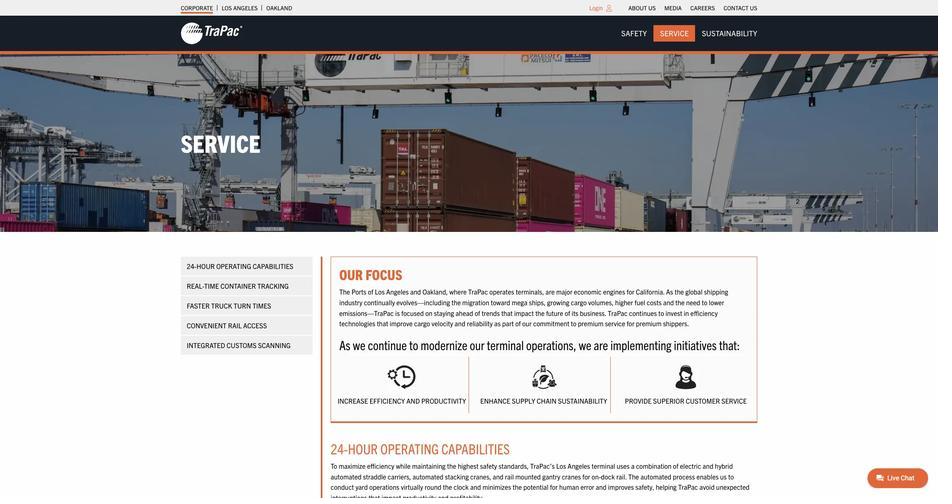 Task type: describe. For each thing, give the bounding box(es) containing it.
ports
[[352, 288, 366, 296]]

higher
[[615, 298, 633, 306]]

yard
[[356, 483, 368, 491]]

the down rail
[[513, 483, 522, 491]]

login
[[590, 4, 603, 12]]

convenient rail access
[[187, 321, 267, 330]]

improves
[[608, 483, 634, 491]]

as
[[494, 319, 501, 328]]

safety
[[480, 462, 497, 470]]

california.
[[636, 288, 665, 296]]

uses
[[617, 462, 630, 470]]

are inside the ports of los angeles and oakland, where trapac operates terminals, are major economic engines for california. as the global shipping industry continually evolves—including the migration toward mega ships, growing cargo volumes, higher fuel costs and the need to lower emissions—trapac is focused on staying ahead of trends that impact the future of its business. trapac continues to invest in efficiency technologies that improve cargo velocity and reliability as part of our commitment to premium service for premium shippers.
[[546, 288, 555, 296]]

and down round on the left of the page
[[438, 493, 449, 498]]

convenient
[[187, 321, 227, 330]]

enables
[[697, 472, 719, 481]]

our inside the ports of los angeles and oakland, where trapac operates terminals, are major economic engines for california. as the global shipping industry continually evolves—including the migration toward mega ships, growing cargo volumes, higher fuel costs and the need to lower emissions—trapac is focused on staying ahead of trends that impact the future of its business. trapac continues to invest in efficiency technologies that improve cargo velocity and reliability as part of our commitment to premium service for premium shippers.
[[522, 319, 532, 328]]

operations
[[369, 483, 399, 491]]

process
[[673, 472, 695, 481]]

superior
[[653, 397, 685, 405]]

corporate link
[[181, 2, 213, 14]]

for left 'on-'
[[583, 472, 590, 481]]

faster truck turn times
[[187, 302, 271, 310]]

time
[[204, 282, 219, 290]]

access
[[243, 321, 267, 330]]

the inside the ports of los angeles and oakland, where trapac operates terminals, are major economic engines for california. as the global shipping industry continually evolves—including the migration toward mega ships, growing cargo volumes, higher fuel costs and the need to lower emissions—trapac is focused on staying ahead of trends that impact the future of its business. trapac continues to invest in efficiency technologies that improve cargo velocity and reliability as part of our commitment to premium service for premium shippers.
[[339, 288, 350, 296]]

scanning
[[258, 341, 291, 349]]

enhance
[[480, 397, 511, 405]]

electric
[[680, 462, 701, 470]]

costs
[[647, 298, 662, 306]]

1 horizontal spatial cargo
[[571, 298, 587, 306]]

0 vertical spatial los
[[222, 4, 232, 12]]

1 vertical spatial 24-
[[331, 439, 348, 457]]

is
[[395, 309, 400, 317]]

0 horizontal spatial cargo
[[414, 319, 430, 328]]

on
[[425, 309, 433, 317]]

error
[[581, 483, 594, 491]]

careers
[[691, 4, 715, 12]]

1 vertical spatial operating
[[381, 439, 439, 457]]

rail
[[505, 472, 514, 481]]

0 horizontal spatial trapac
[[468, 288, 488, 296]]

1 vertical spatial hour
[[348, 439, 378, 457]]

as we continue to modernize our terminal operations, we are implementing initiatives that:
[[339, 336, 740, 353]]

the down ships,
[[536, 309, 545, 317]]

capabilities inside 24-hour operating capabilities link
[[253, 262, 294, 270]]

24-hour operating capabilities link
[[181, 257, 313, 276]]

media
[[665, 4, 682, 12]]

media link
[[665, 2, 682, 14]]

avoid
[[700, 483, 715, 491]]

gantry
[[542, 472, 560, 481]]

0 vertical spatial angeles
[[233, 4, 258, 12]]

business.
[[580, 309, 607, 317]]

to right need
[[702, 298, 708, 306]]

service link
[[654, 25, 695, 42]]

in
[[684, 309, 689, 317]]

times
[[253, 302, 271, 310]]

where
[[450, 288, 467, 296]]

corporate image
[[181, 22, 243, 45]]

while
[[396, 462, 411, 470]]

1 we from the left
[[353, 336, 366, 353]]

to down 'costs'
[[659, 309, 664, 317]]

us
[[720, 472, 727, 481]]

efficiency
[[370, 397, 405, 405]]

1 vertical spatial our
[[470, 336, 485, 353]]

to
[[331, 462, 337, 470]]

highest
[[458, 462, 479, 470]]

as inside the ports of los angeles and oakland, where trapac operates terminals, are major economic engines for california. as the global shipping industry continually evolves—including the migration toward mega ships, growing cargo volumes, higher fuel costs and the need to lower emissions—trapac is focused on staying ahead of trends that impact the future of its business. trapac continues to invest in efficiency technologies that improve cargo velocity and reliability as part of our commitment to premium service for premium shippers.
[[666, 288, 673, 296]]

unexpected
[[716, 483, 750, 491]]

cranes,
[[470, 472, 491, 481]]

of left its
[[565, 309, 570, 317]]

the left the global in the right bottom of the page
[[675, 288, 684, 296]]

velocity
[[432, 319, 453, 328]]

2 we from the left
[[579, 336, 592, 353]]

sustainability
[[558, 397, 607, 405]]

careers link
[[691, 2, 715, 14]]

about
[[629, 4, 647, 12]]

ahead
[[456, 309, 473, 317]]

need
[[686, 298, 701, 306]]

oakland link
[[266, 2, 292, 14]]

real-time container tracking link
[[181, 277, 313, 295]]

to maximize efficiency while maintaining the highest safety standards, trapac's los angeles terminal uses a combination of electric and hybrid automated straddle carriers, automated stacking cranes, and rail mounted gantry cranes for on-dock rail. the automated process enables us to conduct yard operations virtually round the clock and minimizes the potential for human error and improves safety, helping trapac avoid unexpected interruptions that impact productivity and profitability.
[[331, 462, 750, 498]]

0 horizontal spatial 24-hour operating capabilities
[[187, 262, 294, 270]]

integrated customs scanning link
[[181, 336, 313, 355]]

safety link
[[615, 25, 654, 42]]

major
[[556, 288, 573, 296]]

emissions—trapac
[[339, 309, 394, 317]]

for down gantry
[[550, 483, 558, 491]]

tracking
[[258, 282, 289, 290]]

its
[[572, 309, 579, 317]]

our focus
[[339, 265, 402, 283]]

about us link
[[629, 2, 656, 14]]

economic
[[574, 288, 602, 296]]

of right the ports
[[368, 288, 373, 296]]

terminals,
[[516, 288, 544, 296]]

3 automated from the left
[[641, 472, 672, 481]]

oakland
[[266, 4, 292, 12]]

light image
[[606, 5, 612, 12]]

helping
[[656, 483, 677, 491]]

future
[[546, 309, 563, 317]]

corporate
[[181, 4, 213, 12]]

the up stacking
[[447, 462, 456, 470]]

dock
[[601, 472, 615, 481]]

service
[[605, 319, 625, 328]]

the ports of los angeles and oakland, where trapac operates terminals, are major economic engines for california. as the global shipping industry continually evolves—including the migration toward mega ships, growing cargo volumes, higher fuel costs and the need to lower emissions—trapac is focused on staying ahead of trends that impact the future of its business. trapac continues to invest in efficiency technologies that improve cargo velocity and reliability as part of our commitment to premium service for premium shippers.
[[339, 288, 728, 328]]

1 horizontal spatial trapac
[[608, 309, 628, 317]]

maintaining
[[412, 462, 446, 470]]

us for contact us
[[750, 4, 758, 12]]

that inside to maximize efficiency while maintaining the highest safety standards, trapac's los angeles terminal uses a combination of electric and hybrid automated straddle carriers, automated stacking cranes, and rail mounted gantry cranes for on-dock rail. the automated process enables us to conduct yard operations virtually round the clock and minimizes the potential for human error and improves safety, helping trapac avoid unexpected interruptions that impact productivity and profitability.
[[369, 493, 380, 498]]

trends
[[482, 309, 500, 317]]

container
[[221, 282, 256, 290]]

fuel
[[635, 298, 645, 306]]

the down where
[[452, 298, 461, 306]]

to down its
[[571, 319, 577, 328]]

lower
[[709, 298, 724, 306]]

round
[[425, 483, 441, 491]]

menu bar containing about us
[[624, 2, 762, 14]]

los angeles
[[222, 4, 258, 12]]



Task type: locate. For each thing, give the bounding box(es) containing it.
1 vertical spatial capabilities
[[442, 439, 510, 457]]

the
[[339, 288, 350, 296], [628, 472, 639, 481]]

los up gantry
[[556, 462, 566, 470]]

for right 'service'
[[627, 319, 635, 328]]

los up "corporate" image
[[222, 4, 232, 12]]

24-hour operating capabilities
[[187, 262, 294, 270], [331, 439, 510, 457]]

0 horizontal spatial impact
[[382, 493, 401, 498]]

interruptions
[[331, 493, 367, 498]]

the up invest
[[676, 298, 685, 306]]

efficiency inside to maximize efficiency while maintaining the highest safety standards, trapac's los angeles terminal uses a combination of electric and hybrid automated straddle carriers, automated stacking cranes, and rail mounted gantry cranes for on-dock rail. the automated process enables us to conduct yard operations virtually round the clock and minimizes the potential for human error and improves safety, helping trapac avoid unexpected interruptions that impact productivity and profitability.
[[367, 462, 395, 470]]

1 us from the left
[[649, 4, 656, 12]]

2 vertical spatial angeles
[[568, 462, 590, 470]]

maximize
[[339, 462, 366, 470]]

1 horizontal spatial our
[[522, 319, 532, 328]]

hybrid
[[715, 462, 733, 470]]

2 horizontal spatial angeles
[[568, 462, 590, 470]]

1 horizontal spatial are
[[594, 336, 608, 353]]

0 vertical spatial 24-hour operating capabilities
[[187, 262, 294, 270]]

evolves—including
[[397, 298, 450, 306]]

commitment
[[533, 319, 570, 328]]

trapac down the process
[[678, 483, 698, 491]]

1 vertical spatial are
[[594, 336, 608, 353]]

1 vertical spatial service
[[181, 128, 261, 158]]

real-time container tracking
[[187, 282, 289, 290]]

us for about us
[[649, 4, 656, 12]]

0 horizontal spatial premium
[[578, 319, 604, 328]]

angeles inside to maximize efficiency while maintaining the highest safety standards, trapac's los angeles terminal uses a combination of electric and hybrid automated straddle carriers, automated stacking cranes, and rail mounted gantry cranes for on-dock rail. the automated process enables us to conduct yard operations virtually round the clock and minimizes the potential for human error and improves safety, helping trapac avoid unexpected interruptions that impact productivity and profitability.
[[568, 462, 590, 470]]

mounted
[[515, 472, 541, 481]]

0 vertical spatial hour
[[197, 262, 215, 270]]

global
[[686, 288, 703, 296]]

that up part
[[501, 309, 513, 317]]

service
[[722, 397, 747, 405]]

24-
[[187, 262, 197, 270], [331, 439, 348, 457]]

1 horizontal spatial we
[[579, 336, 592, 353]]

truck
[[211, 302, 232, 310]]

1 vertical spatial efficiency
[[367, 462, 395, 470]]

cranes
[[562, 472, 581, 481]]

productivity
[[421, 397, 466, 405]]

menu bar containing safety
[[615, 25, 764, 42]]

angeles up continually
[[386, 288, 409, 296]]

trapac's
[[530, 462, 555, 470]]

continually
[[364, 298, 395, 306]]

0 horizontal spatial angeles
[[233, 4, 258, 12]]

1 horizontal spatial capabilities
[[442, 439, 510, 457]]

0 horizontal spatial operating
[[217, 262, 252, 270]]

terminal down part
[[487, 336, 524, 353]]

premium down the continues on the right bottom of the page
[[636, 319, 662, 328]]

automated
[[331, 472, 362, 481], [413, 472, 444, 481], [641, 472, 672, 481]]

automated down the maintaining
[[413, 472, 444, 481]]

trapac up 'service'
[[608, 309, 628, 317]]

2 premium from the left
[[636, 319, 662, 328]]

impact inside the ports of los angeles and oakland, where trapac operates terminals, are major economic engines for california. as the global shipping industry continually evolves—including the migration toward mega ships, growing cargo volumes, higher fuel costs and the need to lower emissions—trapac is focused on staying ahead of trends that impact the future of its business. trapac continues to invest in efficiency technologies that improve cargo velocity and reliability as part of our commitment to premium service for premium shippers.
[[514, 309, 534, 317]]

improve
[[390, 319, 413, 328]]

0 horizontal spatial are
[[546, 288, 555, 296]]

1 vertical spatial 24-hour operating capabilities
[[331, 439, 510, 457]]

staying
[[434, 309, 454, 317]]

0 vertical spatial as
[[666, 288, 673, 296]]

rail.
[[617, 472, 627, 481]]

1 vertical spatial that
[[377, 319, 388, 328]]

0 horizontal spatial service
[[181, 128, 261, 158]]

to right "us"
[[728, 472, 734, 481]]

1 vertical spatial angeles
[[386, 288, 409, 296]]

1 horizontal spatial operating
[[381, 439, 439, 457]]

1 vertical spatial cargo
[[414, 319, 430, 328]]

of inside to maximize efficiency while maintaining the highest safety standards, trapac's los angeles terminal uses a combination of electric and hybrid automated straddle carriers, automated stacking cranes, and rail mounted gantry cranes for on-dock rail. the automated process enables us to conduct yard operations virtually round the clock and minimizes the potential for human error and improves safety, helping trapac avoid unexpected interruptions that impact productivity and profitability.
[[673, 462, 679, 470]]

service
[[660, 28, 689, 38], [181, 128, 261, 158]]

service menu item
[[654, 25, 695, 42]]

safety,
[[636, 483, 654, 491]]

0 vertical spatial efficiency
[[691, 309, 718, 317]]

are up "growing"
[[546, 288, 555, 296]]

1 horizontal spatial 24-hour operating capabilities
[[331, 439, 510, 457]]

terminal up dock
[[592, 462, 615, 470]]

los inside the ports of los angeles and oakland, where trapac operates terminals, are major economic engines for california. as the global shipping industry continually evolves—including the migration toward mega ships, growing cargo volumes, higher fuel costs and the need to lower emissions—trapac is focused on staying ahead of trends that impact the future of its business. trapac continues to invest in efficiency technologies that improve cargo velocity and reliability as part of our commitment to premium service for premium shippers.
[[375, 288, 385, 296]]

terminal inside to maximize efficiency while maintaining the highest safety standards, trapac's los angeles terminal uses a combination of electric and hybrid automated straddle carriers, automated stacking cranes, and rail mounted gantry cranes for on-dock rail. the automated process enables us to conduct yard operations virtually round the clock and minimizes the potential for human error and improves safety, helping trapac avoid unexpected interruptions that impact productivity and profitability.
[[592, 462, 615, 470]]

impact inside to maximize efficiency while maintaining the highest safety standards, trapac's los angeles terminal uses a combination of electric and hybrid automated straddle carriers, automated stacking cranes, and rail mounted gantry cranes for on-dock rail. the automated process enables us to conduct yard operations virtually round the clock and minimizes the potential for human error and improves safety, helping trapac avoid unexpected interruptions that impact productivity and profitability.
[[382, 493, 401, 498]]

our right part
[[522, 319, 532, 328]]

0 horizontal spatial us
[[649, 4, 656, 12]]

0 vertical spatial that
[[501, 309, 513, 317]]

0 horizontal spatial the
[[339, 288, 350, 296]]

24-hour operating capabilities up the container
[[187, 262, 294, 270]]

us right the about
[[649, 4, 656, 12]]

that down operations
[[369, 493, 380, 498]]

the left clock
[[443, 483, 452, 491]]

0 horizontal spatial capabilities
[[253, 262, 294, 270]]

1 horizontal spatial as
[[666, 288, 673, 296]]

reliability
[[467, 319, 493, 328]]

0 vertical spatial our
[[522, 319, 532, 328]]

human
[[559, 483, 579, 491]]

0 horizontal spatial as
[[339, 336, 351, 353]]

operating up real-time container tracking
[[217, 262, 252, 270]]

2 vertical spatial trapac
[[678, 483, 698, 491]]

industry
[[339, 298, 363, 306]]

for up higher
[[627, 288, 635, 296]]

us right contact
[[750, 4, 758, 12]]

efficiency inside the ports of los angeles and oakland, where trapac operates terminals, are major economic engines for california. as the global shipping industry continually evolves—including the migration toward mega ships, growing cargo volumes, higher fuel costs and the need to lower emissions—trapac is focused on staying ahead of trends that impact the future of its business. trapac continues to invest in efficiency technologies that improve cargo velocity and reliability as part of our commitment to premium service for premium shippers.
[[691, 309, 718, 317]]

menu bar down careers link
[[615, 25, 764, 42]]

and down the ahead
[[455, 319, 466, 328]]

1 vertical spatial impact
[[382, 493, 401, 498]]

1 horizontal spatial automated
[[413, 472, 444, 481]]

1 vertical spatial terminal
[[592, 462, 615, 470]]

0 horizontal spatial automated
[[331, 472, 362, 481]]

2 horizontal spatial los
[[556, 462, 566, 470]]

our
[[522, 319, 532, 328], [470, 336, 485, 353]]

real-
[[187, 282, 204, 290]]

angeles inside the ports of los angeles and oakland, where trapac operates terminals, are major economic engines for california. as the global shipping industry continually evolves—including the migration toward mega ships, growing cargo volumes, higher fuel costs and the need to lower emissions—trapac is focused on staying ahead of trends that impact the future of its business. trapac continues to invest in efficiency technologies that improve cargo velocity and reliability as part of our commitment to premium service for premium shippers.
[[386, 288, 409, 296]]

operates
[[490, 288, 514, 296]]

to down improve
[[409, 336, 418, 353]]

24- up real-
[[187, 262, 197, 270]]

impact down operations
[[382, 493, 401, 498]]

standards,
[[499, 462, 529, 470]]

as
[[666, 288, 673, 296], [339, 336, 351, 353]]

1 horizontal spatial terminal
[[592, 462, 615, 470]]

los inside to maximize efficiency while maintaining the highest safety standards, trapac's los angeles terminal uses a combination of electric and hybrid automated straddle carriers, automated stacking cranes, and rail mounted gantry cranes for on-dock rail. the automated process enables us to conduct yard operations virtually round the clock and minimizes the potential for human error and improves safety, helping trapac avoid unexpected interruptions that impact productivity and profitability.
[[556, 462, 566, 470]]

1 vertical spatial menu bar
[[615, 25, 764, 42]]

are
[[546, 288, 555, 296], [594, 336, 608, 353]]

1 vertical spatial trapac
[[608, 309, 628, 317]]

1 horizontal spatial los
[[375, 288, 385, 296]]

we
[[353, 336, 366, 353], [579, 336, 592, 353]]

2 horizontal spatial trapac
[[678, 483, 698, 491]]

us
[[649, 4, 656, 12], [750, 4, 758, 12]]

are down 'service'
[[594, 336, 608, 353]]

of down migration
[[475, 309, 480, 317]]

we down technologies
[[353, 336, 366, 353]]

0 vertical spatial the
[[339, 288, 350, 296]]

operating up while
[[381, 439, 439, 457]]

0 horizontal spatial hour
[[197, 262, 215, 270]]

us inside contact us link
[[750, 4, 758, 12]]

contact us link
[[724, 2, 758, 14]]

trapac up migration
[[468, 288, 488, 296]]

safety
[[622, 28, 647, 38]]

contact
[[724, 4, 749, 12]]

our
[[339, 265, 363, 283]]

stacking
[[445, 472, 469, 481]]

0 horizontal spatial los
[[222, 4, 232, 12]]

to inside to maximize efficiency while maintaining the highest safety standards, trapac's los angeles terminal uses a combination of electric and hybrid automated straddle carriers, automated stacking cranes, and rail mounted gantry cranes for on-dock rail. the automated process enables us to conduct yard operations virtually round the clock and minimizes the potential for human error and improves safety, helping trapac avoid unexpected interruptions that impact productivity and profitability.
[[728, 472, 734, 481]]

2 us from the left
[[750, 4, 758, 12]]

premium down business. on the right of the page
[[578, 319, 604, 328]]

trapac
[[468, 288, 488, 296], [608, 309, 628, 317], [678, 483, 698, 491]]

0 vertical spatial menu bar
[[624, 2, 762, 14]]

chain
[[537, 397, 557, 405]]

0 vertical spatial impact
[[514, 309, 534, 317]]

operating
[[217, 262, 252, 270], [381, 439, 439, 457]]

los
[[222, 4, 232, 12], [375, 288, 385, 296], [556, 462, 566, 470]]

impact down mega
[[514, 309, 534, 317]]

automated up 'conduct'
[[331, 472, 362, 481]]

and
[[410, 288, 421, 296], [663, 298, 674, 306], [455, 319, 466, 328], [703, 462, 714, 470], [493, 472, 504, 481], [470, 483, 481, 491], [596, 483, 607, 491], [438, 493, 449, 498]]

cargo up its
[[571, 298, 587, 306]]

24-hour operating capabilities up the maintaining
[[331, 439, 510, 457]]

of right part
[[515, 319, 521, 328]]

and up evolves—including
[[410, 288, 421, 296]]

1 horizontal spatial the
[[628, 472, 639, 481]]

customer
[[686, 397, 720, 405]]

angeles up cranes
[[568, 462, 590, 470]]

customs
[[227, 341, 257, 349]]

engines
[[603, 288, 625, 296]]

and up enables
[[703, 462, 714, 470]]

0 vertical spatial 24-
[[187, 262, 197, 270]]

shippers.
[[663, 319, 689, 328]]

initiatives
[[674, 336, 717, 353]]

1 horizontal spatial efficiency
[[691, 309, 718, 317]]

24- up the to
[[331, 439, 348, 457]]

and up invest
[[663, 298, 674, 306]]

1 premium from the left
[[578, 319, 604, 328]]

we down business. on the right of the page
[[579, 336, 592, 353]]

0 horizontal spatial efficiency
[[367, 462, 395, 470]]

2 horizontal spatial automated
[[641, 472, 672, 481]]

of up the process
[[673, 462, 679, 470]]

hour up time
[[197, 262, 215, 270]]

2 automated from the left
[[413, 472, 444, 481]]

migration
[[462, 298, 489, 306]]

convenient rail access link
[[181, 316, 313, 335]]

that left improve
[[377, 319, 388, 328]]

invest
[[666, 309, 682, 317]]

our down reliability
[[470, 336, 485, 353]]

capabilities up tracking
[[253, 262, 294, 270]]

1 vertical spatial los
[[375, 288, 385, 296]]

0 vertical spatial capabilities
[[253, 262, 294, 270]]

menu bar
[[624, 2, 762, 14], [615, 25, 764, 42]]

0 horizontal spatial our
[[470, 336, 485, 353]]

capabilities up highest
[[442, 439, 510, 457]]

straddle
[[363, 472, 386, 481]]

automated down combination at the right
[[641, 472, 672, 481]]

technologies
[[339, 319, 375, 328]]

the down a
[[628, 472, 639, 481]]

hour up maximize
[[348, 439, 378, 457]]

0 vertical spatial operating
[[217, 262, 252, 270]]

the
[[675, 288, 684, 296], [452, 298, 461, 306], [676, 298, 685, 306], [536, 309, 545, 317], [447, 462, 456, 470], [443, 483, 452, 491], [513, 483, 522, 491]]

hour
[[197, 262, 215, 270], [348, 439, 378, 457]]

cargo down on
[[414, 319, 430, 328]]

angeles left oakland
[[233, 4, 258, 12]]

1 automated from the left
[[331, 472, 362, 481]]

that:
[[719, 336, 740, 353]]

0 vertical spatial service
[[660, 28, 689, 38]]

los up continually
[[375, 288, 385, 296]]

enhance supply chain sustainability
[[480, 397, 607, 405]]

1 horizontal spatial hour
[[348, 439, 378, 457]]

1 horizontal spatial impact
[[514, 309, 534, 317]]

1 horizontal spatial angeles
[[386, 288, 409, 296]]

the inside to maximize efficiency while maintaining the highest safety standards, trapac's los angeles terminal uses a combination of electric and hybrid automated straddle carriers, automated stacking cranes, and rail mounted gantry cranes for on-dock rail. the automated process enables us to conduct yard operations virtually round the clock and minimizes the potential for human error and improves safety, helping trapac avoid unexpected interruptions that impact productivity and profitability.
[[628, 472, 639, 481]]

0 vertical spatial cargo
[[571, 298, 587, 306]]

and up minimizes
[[493, 472, 504, 481]]

2 vertical spatial los
[[556, 462, 566, 470]]

1 horizontal spatial us
[[750, 4, 758, 12]]

premium
[[578, 319, 604, 328], [636, 319, 662, 328]]

0 vertical spatial are
[[546, 288, 555, 296]]

part
[[502, 319, 514, 328]]

as right 'california.' on the right bottom of the page
[[666, 288, 673, 296]]

of
[[368, 288, 373, 296], [475, 309, 480, 317], [565, 309, 570, 317], [515, 319, 521, 328], [673, 462, 679, 470]]

as down technologies
[[339, 336, 351, 353]]

and
[[407, 397, 420, 405]]

provide superior customer service
[[625, 397, 747, 405]]

ships,
[[529, 298, 546, 306]]

efficiency down need
[[691, 309, 718, 317]]

1 vertical spatial the
[[628, 472, 639, 481]]

trapac inside to maximize efficiency while maintaining the highest safety standards, trapac's los angeles terminal uses a combination of electric and hybrid automated straddle carriers, automated stacking cranes, and rail mounted gantry cranes for on-dock rail. the automated process enables us to conduct yard operations virtually round the clock and minimizes the potential for human error and improves safety, helping trapac avoid unexpected interruptions that impact productivity and profitability.
[[678, 483, 698, 491]]

service inside menu item
[[660, 28, 689, 38]]

and down cranes,
[[470, 483, 481, 491]]

us inside about us link
[[649, 4, 656, 12]]

mega
[[512, 298, 528, 306]]

efficiency up straddle
[[367, 462, 395, 470]]

2 vertical spatial that
[[369, 493, 380, 498]]

0 horizontal spatial terminal
[[487, 336, 524, 353]]

1 horizontal spatial premium
[[636, 319, 662, 328]]

the up industry
[[339, 288, 350, 296]]

0 horizontal spatial 24-
[[187, 262, 197, 270]]

implementing
[[611, 336, 672, 353]]

and down 'on-'
[[596, 483, 607, 491]]

login link
[[590, 4, 603, 12]]

menu bar up service link
[[624, 2, 762, 14]]

conduct
[[331, 483, 354, 491]]

focused
[[401, 309, 424, 317]]

1 horizontal spatial 24-
[[331, 439, 348, 457]]

1 horizontal spatial service
[[660, 28, 689, 38]]

0 vertical spatial terminal
[[487, 336, 524, 353]]

0 horizontal spatial we
[[353, 336, 366, 353]]

1 vertical spatial as
[[339, 336, 351, 353]]

0 vertical spatial trapac
[[468, 288, 488, 296]]



Task type: vqa. For each thing, say whether or not it's contained in the screenshot.
the bottommost Training
no



